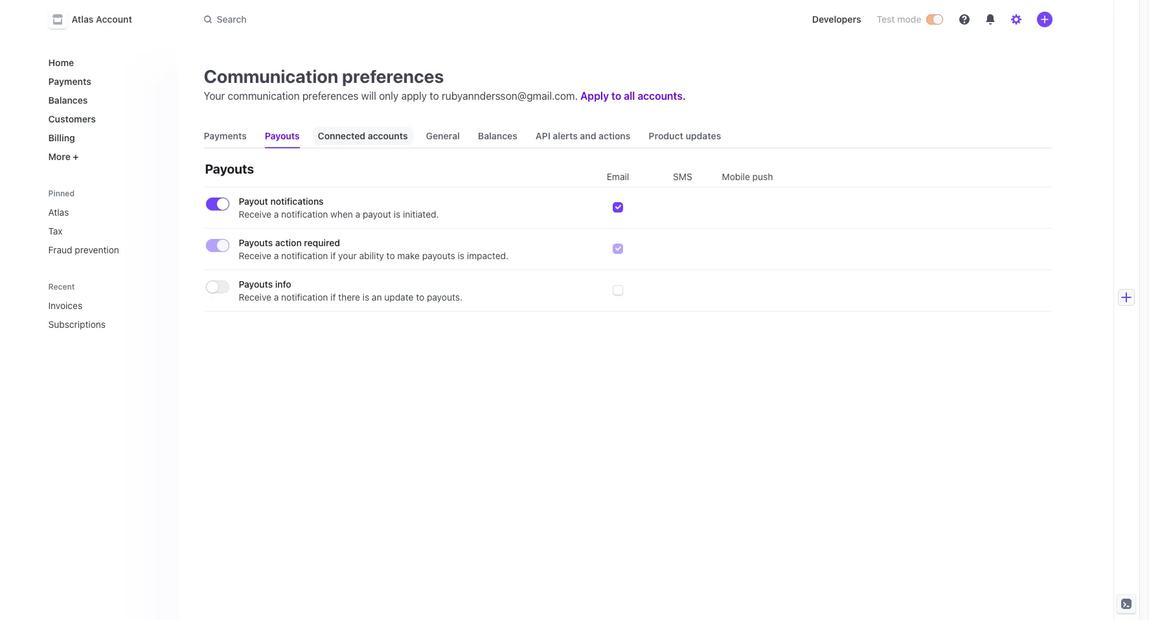 Task type: locate. For each thing, give the bounding box(es) containing it.
0 vertical spatial payments
[[48, 76, 91, 87]]

2 receive from the top
[[239, 250, 272, 261]]

receive inside the payout notifications receive a notification when a payout is initiated.
[[239, 209, 272, 220]]

1 vertical spatial if
[[331, 292, 336, 303]]

fraud prevention link
[[43, 239, 168, 261]]

communication
[[204, 65, 338, 87]]

0 vertical spatial receive
[[239, 209, 272, 220]]

payouts left action
[[239, 237, 273, 248]]

subscriptions
[[48, 319, 106, 330]]

test mode
[[877, 14, 922, 25]]

payments inside tab list
[[204, 130, 247, 141]]

to inside payouts action required receive a notification if your ability to make payouts is impacted.
[[387, 250, 395, 261]]

2 vertical spatial is
[[363, 292, 369, 303]]

payouts
[[265, 130, 300, 141], [205, 161, 254, 176], [239, 237, 273, 248], [239, 279, 273, 290]]

accounts.
[[638, 90, 686, 102]]

to
[[430, 90, 439, 102], [612, 90, 622, 102], [387, 250, 395, 261], [416, 292, 425, 303]]

your
[[204, 90, 225, 102]]

atlas account button
[[48, 10, 145, 29]]

payouts.
[[427, 292, 463, 303]]

1 receive from the top
[[239, 209, 272, 220]]

balances link up billing link
[[43, 89, 168, 111]]

payments down home
[[48, 76, 91, 87]]

more +
[[48, 151, 79, 162]]

preferences
[[342, 65, 444, 87], [303, 90, 359, 102]]

payments link down "your" at the left top of page
[[199, 124, 252, 148]]

a
[[274, 209, 279, 220], [356, 209, 360, 220], [274, 250, 279, 261], [274, 292, 279, 303]]

2 notification from the top
[[281, 250, 328, 261]]

payments link up customers link
[[43, 71, 168, 92]]

home
[[48, 57, 74, 68]]

receive for payouts
[[239, 292, 272, 303]]

to right "apply"
[[430, 90, 439, 102]]

preferences up only on the left top
[[342, 65, 444, 87]]

a down action
[[274, 250, 279, 261]]

2 vertical spatial notification
[[281, 292, 328, 303]]

payouts down communication
[[265, 130, 300, 141]]

receive inside payouts info receive a notification if there is an update to payouts.
[[239, 292, 272, 303]]

notifications
[[271, 196, 324, 207]]

api alerts and actions link
[[531, 124, 636, 148]]

payments inside core navigation links element
[[48, 76, 91, 87]]

apply
[[581, 90, 609, 102]]

payouts left "info"
[[239, 279, 273, 290]]

invoices
[[48, 300, 82, 311]]

subscriptions link
[[43, 314, 149, 335]]

balances link down rubyanndersson@gmail.com.
[[473, 124, 523, 148]]

a down notifications
[[274, 209, 279, 220]]

notification down notifications
[[281, 209, 328, 220]]

balances link
[[43, 89, 168, 111], [473, 124, 523, 148]]

1 vertical spatial payments
[[204, 130, 247, 141]]

developers
[[812, 14, 862, 25]]

will
[[361, 90, 376, 102]]

communication
[[228, 90, 300, 102]]

action
[[275, 237, 302, 248]]

a inside payouts action required receive a notification if your ability to make payouts is impacted.
[[274, 250, 279, 261]]

recent
[[48, 282, 75, 292]]

receive
[[239, 209, 272, 220], [239, 250, 272, 261], [239, 292, 272, 303]]

mobile
[[722, 171, 750, 182]]

is left the an
[[363, 292, 369, 303]]

to left make
[[387, 250, 395, 261]]

tax link
[[43, 220, 168, 242]]

pinned navigation links element
[[43, 183, 170, 261]]

if inside payouts info receive a notification if there is an update to payouts.
[[331, 292, 336, 303]]

balances
[[48, 95, 88, 106], [478, 130, 518, 141]]

there
[[338, 292, 360, 303]]

payouts
[[422, 250, 455, 261]]

notification inside payouts info receive a notification if there is an update to payouts.
[[281, 292, 328, 303]]

tab list
[[199, 124, 1053, 148]]

if inside payouts action required receive a notification if your ability to make payouts is impacted.
[[331, 250, 336, 261]]

is
[[394, 209, 401, 220], [458, 250, 465, 261], [363, 292, 369, 303]]

atlas link
[[43, 202, 168, 223]]

info
[[275, 279, 291, 290]]

1 vertical spatial balances link
[[473, 124, 523, 148]]

0 vertical spatial balances link
[[43, 89, 168, 111]]

communication preferences your communication preferences will only apply to rubyanndersson@gmail.com. apply to all accounts.
[[204, 65, 686, 102]]

atlas down the pinned
[[48, 207, 69, 218]]

is right payouts at the left of the page
[[458, 250, 465, 261]]

balances down rubyanndersson@gmail.com.
[[478, 130, 518, 141]]

1 horizontal spatial payments
[[204, 130, 247, 141]]

1 if from the top
[[331, 250, 336, 261]]

and
[[580, 130, 597, 141]]

3 notification from the top
[[281, 292, 328, 303]]

2 vertical spatial receive
[[239, 292, 272, 303]]

1 vertical spatial balances
[[478, 130, 518, 141]]

to right update
[[416, 292, 425, 303]]

1 vertical spatial payments link
[[199, 124, 252, 148]]

notification inside the payout notifications receive a notification when a payout is initiated.
[[281, 209, 328, 220]]

0 vertical spatial is
[[394, 209, 401, 220]]

0 vertical spatial atlas
[[72, 14, 94, 25]]

is inside payouts action required receive a notification if your ability to make payouts is impacted.
[[458, 250, 465, 261]]

actions
[[599, 130, 631, 141]]

is right payout at the left top of page
[[394, 209, 401, 220]]

1 vertical spatial notification
[[281, 250, 328, 261]]

invoices link
[[43, 295, 149, 316]]

updates
[[686, 130, 721, 141]]

1 vertical spatial preferences
[[303, 90, 359, 102]]

atlas for atlas
[[48, 207, 69, 218]]

recent navigation links element
[[35, 276, 178, 335]]

balances up customers
[[48, 95, 88, 106]]

product updates
[[649, 130, 721, 141]]

0 vertical spatial if
[[331, 250, 336, 261]]

2 horizontal spatial is
[[458, 250, 465, 261]]

if left your
[[331, 250, 336, 261]]

if left there
[[331, 292, 336, 303]]

1 vertical spatial atlas
[[48, 207, 69, 218]]

account
[[96, 14, 132, 25]]

notification inside payouts action required receive a notification if your ability to make payouts is impacted.
[[281, 250, 328, 261]]

a inside payouts info receive a notification if there is an update to payouts.
[[274, 292, 279, 303]]

settings image
[[1011, 14, 1022, 25]]

billing link
[[43, 127, 168, 148]]

sms
[[673, 171, 693, 182]]

0 vertical spatial balances
[[48, 95, 88, 106]]

0 horizontal spatial is
[[363, 292, 369, 303]]

notification for info
[[281, 292, 328, 303]]

payments link
[[43, 71, 168, 92], [199, 124, 252, 148]]

1 vertical spatial receive
[[239, 250, 272, 261]]

to inside payouts info receive a notification if there is an update to payouts.
[[416, 292, 425, 303]]

1 notification from the top
[[281, 209, 328, 220]]

developers link
[[807, 9, 867, 30]]

1 horizontal spatial is
[[394, 209, 401, 220]]

1 horizontal spatial atlas
[[72, 14, 94, 25]]

notification down action
[[281, 250, 328, 261]]

payments
[[48, 76, 91, 87], [204, 130, 247, 141]]

is inside payouts info receive a notification if there is an update to payouts.
[[363, 292, 369, 303]]

0 horizontal spatial atlas
[[48, 207, 69, 218]]

notification
[[281, 209, 328, 220], [281, 250, 328, 261], [281, 292, 328, 303]]

atlas
[[72, 14, 94, 25], [48, 207, 69, 218]]

0 horizontal spatial payments
[[48, 76, 91, 87]]

accounts
[[368, 130, 408, 141]]

2 if from the top
[[331, 292, 336, 303]]

tab list containing payments
[[199, 124, 1053, 148]]

is inside the payout notifications receive a notification when a payout is initiated.
[[394, 209, 401, 220]]

balances inside core navigation links element
[[48, 95, 88, 106]]

general link
[[421, 124, 465, 148]]

if
[[331, 250, 336, 261], [331, 292, 336, 303]]

ability
[[359, 250, 384, 261]]

tax
[[48, 226, 63, 237]]

payouts inside payouts action required receive a notification if your ability to make payouts is impacted.
[[239, 237, 273, 248]]

atlas left account
[[72, 14, 94, 25]]

only
[[379, 90, 399, 102]]

atlas inside pinned element
[[48, 207, 69, 218]]

1 vertical spatial is
[[458, 250, 465, 261]]

a down "info"
[[274, 292, 279, 303]]

atlas inside button
[[72, 14, 94, 25]]

1 horizontal spatial balances
[[478, 130, 518, 141]]

3 receive from the top
[[239, 292, 272, 303]]

0 vertical spatial notification
[[281, 209, 328, 220]]

atlas account
[[72, 14, 132, 25]]

preferences left will
[[303, 90, 359, 102]]

impacted.
[[467, 250, 509, 261]]

payments down "your" at the left top of page
[[204, 130, 247, 141]]

0 horizontal spatial payments link
[[43, 71, 168, 92]]

0 horizontal spatial balances
[[48, 95, 88, 106]]

0 horizontal spatial balances link
[[43, 89, 168, 111]]

Search text field
[[196, 7, 562, 31]]

to left all
[[612, 90, 622, 102]]

notification down "info"
[[281, 292, 328, 303]]

help image
[[959, 14, 970, 25]]



Task type: describe. For each thing, give the bounding box(es) containing it.
required
[[304, 237, 340, 248]]

customers
[[48, 113, 96, 124]]

0 vertical spatial payments link
[[43, 71, 168, 92]]

connected
[[318, 130, 366, 141]]

fraud prevention
[[48, 244, 119, 255]]

mobile push
[[722, 171, 773, 182]]

connected accounts
[[318, 130, 408, 141]]

payouts link
[[260, 124, 305, 148]]

1 horizontal spatial balances link
[[473, 124, 523, 148]]

test
[[877, 14, 895, 25]]

customers link
[[43, 108, 168, 130]]

a right when
[[356, 209, 360, 220]]

payout
[[363, 209, 391, 220]]

billing
[[48, 132, 75, 143]]

search
[[217, 14, 247, 25]]

pinned element
[[43, 202, 168, 261]]

recent element
[[35, 295, 178, 335]]

more
[[48, 151, 71, 162]]

rubyanndersson@gmail.com.
[[442, 90, 578, 102]]

Search search field
[[196, 7, 562, 31]]

receive inside payouts action required receive a notification if your ability to make payouts is impacted.
[[239, 250, 272, 261]]

connected accounts link
[[313, 124, 413, 148]]

email
[[607, 171, 629, 182]]

1 horizontal spatial payments link
[[199, 124, 252, 148]]

fraud
[[48, 244, 72, 255]]

payouts up payout
[[205, 161, 254, 176]]

+
[[73, 151, 79, 162]]

pinned
[[48, 189, 75, 198]]

general
[[426, 130, 460, 141]]

core navigation links element
[[43, 52, 168, 167]]

atlas for atlas account
[[72, 14, 94, 25]]

api alerts and actions
[[536, 130, 631, 141]]

when
[[331, 209, 353, 220]]

alerts
[[553, 130, 578, 141]]

prevention
[[75, 244, 119, 255]]

push
[[753, 171, 773, 182]]

update
[[384, 292, 414, 303]]

notifications image
[[985, 14, 996, 25]]

payouts inside payouts info receive a notification if there is an update to payouts.
[[239, 279, 273, 290]]

mode
[[898, 14, 922, 25]]

payouts action required receive a notification if your ability to make payouts is impacted.
[[239, 237, 509, 261]]

make
[[398, 250, 420, 261]]

initiated.
[[403, 209, 439, 220]]

apply
[[401, 90, 427, 102]]

apply to all accounts. button
[[581, 90, 686, 102]]

payout notifications receive a notification when a payout is initiated.
[[239, 196, 439, 220]]

receive for payout
[[239, 209, 272, 220]]

product updates link
[[644, 124, 727, 148]]

an
[[372, 292, 382, 303]]

payouts info receive a notification if there is an update to payouts.
[[239, 279, 463, 303]]

notification for notifications
[[281, 209, 328, 220]]

api
[[536, 130, 551, 141]]

payouts inside tab list
[[265, 130, 300, 141]]

0 vertical spatial preferences
[[342, 65, 444, 87]]

home link
[[43, 52, 168, 73]]

payout
[[239, 196, 268, 207]]

product
[[649, 130, 684, 141]]

your
[[338, 250, 357, 261]]

all
[[624, 90, 635, 102]]



Task type: vqa. For each thing, say whether or not it's contained in the screenshot.
svg icon to the left
no



